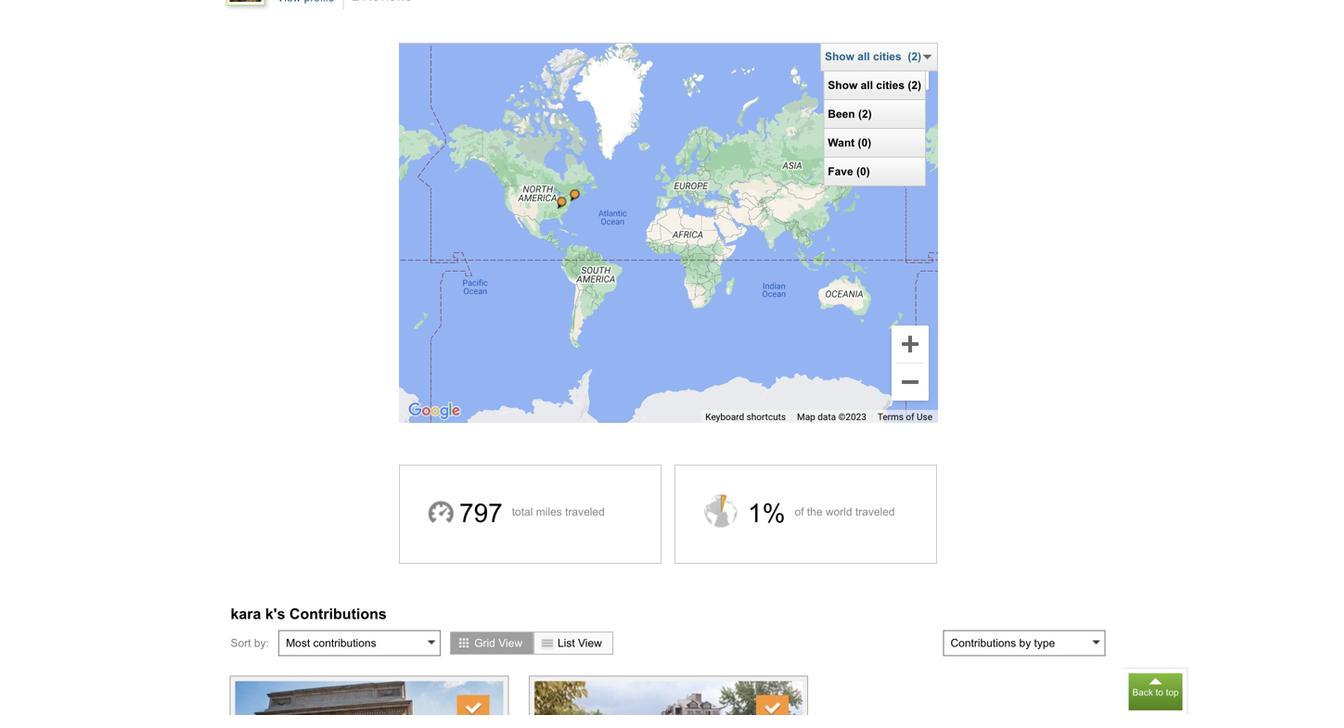 Task type: locate. For each thing, give the bounding box(es) containing it.
0 vertical spatial of
[[906, 412, 915, 423]]

797 total miles traveled
[[459, 499, 605, 528]]

2 traveled from the left
[[856, 506, 895, 518]]

list
[[558, 637, 575, 650]]

total
[[512, 506, 533, 518]]

contributions left by
[[951, 637, 1017, 650]]

to
[[1156, 688, 1164, 698]]

view right the list on the bottom left
[[578, 637, 602, 650]]

the
[[807, 506, 823, 518]]

1 vertical spatial all
[[861, 79, 873, 91]]

0 vertical spatial show
[[825, 50, 855, 63]]

keyboard shortcuts button
[[706, 411, 786, 424]]

traveled right miles in the left of the page
[[565, 506, 605, 518]]

map region
[[194, 23, 1144, 498]]

of left use at the right bottom
[[906, 412, 915, 423]]

1 view from the left
[[499, 637, 523, 650]]

terms of use
[[878, 412, 933, 423]]

0 horizontal spatial of
[[795, 506, 804, 518]]

(0)
[[858, 136, 872, 149], [857, 165, 870, 178]]

797
[[459, 499, 503, 528]]

1 horizontal spatial traveled
[[856, 506, 895, 518]]

want (0)
[[828, 136, 872, 149]]

show all cities (2)
[[825, 50, 922, 63], [828, 79, 922, 91]]

0 horizontal spatial traveled
[[565, 506, 605, 518]]

terms of use link
[[878, 412, 933, 423]]

1 vertical spatial (0)
[[857, 165, 870, 178]]

view
[[499, 637, 523, 650], [578, 637, 602, 650]]

data
[[818, 412, 836, 423]]

list view
[[558, 637, 602, 650]]

view right grid
[[499, 637, 523, 650]]

1 vertical spatial contributions
[[951, 637, 1017, 650]]

(2)
[[908, 50, 922, 63], [908, 79, 922, 91], [859, 108, 872, 120]]

kara
[[231, 606, 261, 623]]

view for list view
[[578, 637, 602, 650]]

1 vertical spatial show
[[828, 79, 858, 91]]

1 vertical spatial of
[[795, 506, 804, 518]]

of
[[906, 412, 915, 423], [795, 506, 804, 518]]

(0) right want
[[858, 136, 872, 149]]

of inside "1% of the world traveled"
[[795, 506, 804, 518]]

0 vertical spatial all
[[858, 50, 870, 63]]

(0) right fave
[[857, 165, 870, 178]]

0 vertical spatial (0)
[[858, 136, 872, 149]]

0 horizontal spatial contributions
[[290, 606, 387, 623]]

1 horizontal spatial view
[[578, 637, 602, 650]]

map
[[797, 412, 816, 423]]

traveled
[[565, 506, 605, 518], [856, 506, 895, 518]]

miles
[[536, 506, 562, 518]]

of left the
[[795, 506, 804, 518]]

sort by:
[[231, 637, 269, 650]]

grid
[[475, 637, 496, 650]]

back
[[1133, 688, 1154, 698]]

traveled inside "1% of the world traveled"
[[856, 506, 895, 518]]

google image
[[404, 399, 465, 423]]

cities
[[873, 50, 902, 63], [877, 79, 905, 91]]

1 traveled from the left
[[565, 506, 605, 518]]

0 horizontal spatial view
[[499, 637, 523, 650]]

1 vertical spatial (2)
[[908, 79, 922, 91]]

show
[[825, 50, 855, 63], [828, 79, 858, 91]]

2 view from the left
[[578, 637, 602, 650]]

most
[[286, 637, 310, 650]]

0 vertical spatial cities
[[873, 50, 902, 63]]

1 horizontal spatial of
[[906, 412, 915, 423]]

contributions up contributions on the bottom
[[290, 606, 387, 623]]

keyboard shortcuts
[[706, 412, 786, 423]]

back to top
[[1133, 688, 1179, 698]]

0 vertical spatial contributions
[[290, 606, 387, 623]]

all
[[858, 50, 870, 63], [861, 79, 873, 91]]

traveled right world
[[856, 506, 895, 518]]

contributions
[[290, 606, 387, 623], [951, 637, 1017, 650]]

type
[[1035, 637, 1056, 650]]

traveled inside '797 total miles traveled'
[[565, 506, 605, 518]]

of for terms
[[906, 412, 915, 423]]



Task type: vqa. For each thing, say whether or not it's contained in the screenshot.
right TRAVELED
yes



Task type: describe. For each thing, give the bounding box(es) containing it.
contributions
[[313, 637, 376, 650]]

been
[[828, 108, 855, 120]]

been (2)
[[828, 108, 872, 120]]

1 horizontal spatial contributions
[[951, 637, 1017, 650]]

(0) for want (0)
[[858, 136, 872, 149]]

2 vertical spatial (2)
[[859, 108, 872, 120]]

top
[[1166, 688, 1179, 698]]

view for grid view
[[499, 637, 523, 650]]

terms
[[878, 412, 904, 423]]

fave (0)
[[828, 165, 870, 178]]

k's
[[265, 606, 285, 623]]

fave
[[828, 165, 854, 178]]

sort
[[231, 637, 251, 650]]

kara k's contributions
[[231, 606, 387, 623]]

contributions by type
[[951, 637, 1056, 650]]

world
[[826, 506, 853, 518]]

1%
[[748, 499, 786, 528]]

1% of the world traveled
[[748, 499, 895, 528]]

1 vertical spatial show all cities (2)
[[828, 79, 922, 91]]

(0) for fave (0)
[[857, 165, 870, 178]]

0 vertical spatial (2)
[[908, 50, 922, 63]]

map data ©2023
[[797, 412, 867, 423]]

by:
[[254, 637, 269, 650]]

keyboard
[[706, 412, 745, 423]]

©2023
[[839, 412, 867, 423]]

0 vertical spatial show all cities (2)
[[825, 50, 922, 63]]

by
[[1020, 637, 1031, 650]]

of for 1%
[[795, 506, 804, 518]]

1 vertical spatial cities
[[877, 79, 905, 91]]

use
[[917, 412, 933, 423]]

want
[[828, 136, 855, 149]]

most contributions
[[286, 637, 376, 650]]

shortcuts
[[747, 412, 786, 423]]

grid view
[[475, 637, 523, 650]]



